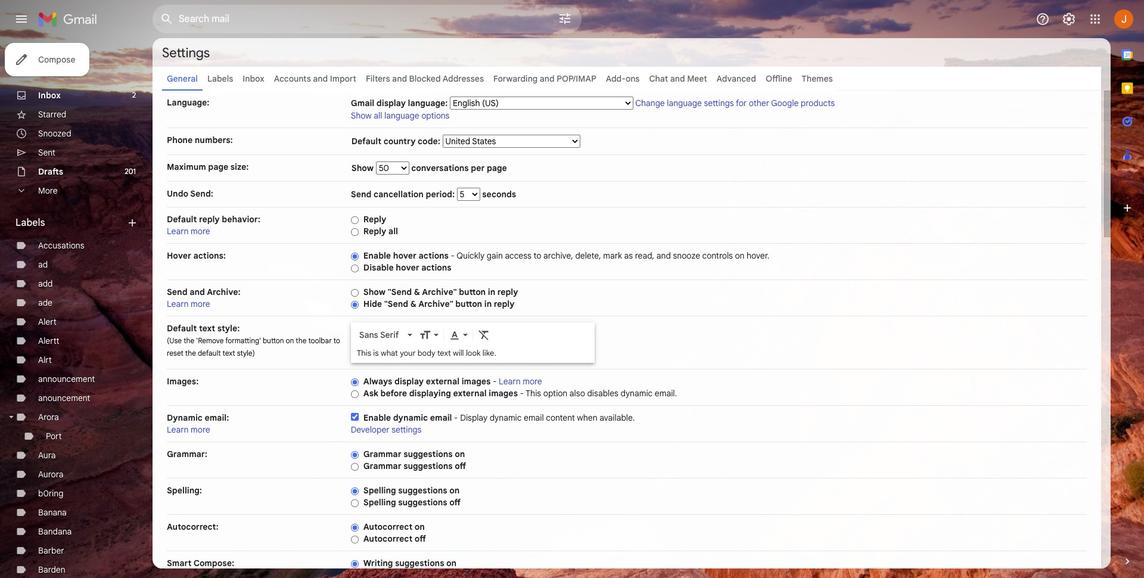 Task type: vqa. For each thing, say whether or not it's contained in the screenshot.
You've Been Invited to Tableau Cloud - corresponding to sixth Not important switch from the bottom of the page
no



Task type: describe. For each thing, give the bounding box(es) containing it.
and for meet
[[670, 73, 685, 84]]

send and archive: learn more
[[167, 287, 241, 309]]

1 vertical spatial language
[[384, 110, 419, 121]]

change language settings for other google products link
[[636, 98, 835, 108]]

search mail image
[[156, 8, 178, 30]]

the left toolbar
[[296, 336, 307, 345]]

actions for disable
[[422, 262, 452, 273]]

Disable hover actions radio
[[351, 264, 359, 273]]

behavior:
[[222, 214, 260, 225]]

dynamic email: learn more
[[167, 412, 229, 435]]

addresses
[[443, 73, 484, 84]]

accusations link
[[38, 240, 84, 251]]

2 vertical spatial off
[[415, 533, 426, 544]]

blocked
[[409, 73, 441, 84]]

before
[[381, 388, 407, 399]]

labels for labels link
[[207, 73, 233, 84]]

off for grammar suggestions off
[[455, 461, 466, 471]]

all for show
[[374, 110, 382, 121]]

maximum page size:
[[167, 162, 249, 172]]

enable for enable dynamic email
[[363, 412, 391, 423]]

learn up ask before displaying external images - this option also disables dynamic email.
[[499, 376, 521, 387]]

disable hover actions
[[363, 262, 452, 273]]

labels heading
[[15, 217, 126, 229]]

grammar:
[[167, 449, 207, 460]]

compose button
[[5, 43, 90, 76]]

0 horizontal spatial page
[[208, 162, 228, 172]]

suggestions for grammar suggestions on
[[404, 449, 453, 460]]

spelling for spelling suggestions off
[[363, 497, 396, 508]]

banana
[[38, 507, 67, 518]]

actions for enable
[[419, 250, 449, 261]]

this is what your body text will look like.
[[357, 348, 496, 358]]

ask before displaying external images - this option also disables dynamic email.
[[363, 388, 677, 399]]

undo send:
[[167, 188, 213, 199]]

smart
[[167, 558, 192, 569]]

offline link
[[766, 73, 792, 84]]

sans serif option
[[357, 329, 405, 341]]

language:
[[408, 98, 448, 108]]

images:
[[167, 376, 199, 387]]

display for gmail
[[377, 98, 406, 108]]

access
[[505, 250, 532, 261]]

products
[[801, 98, 835, 108]]

drafts
[[38, 166, 63, 177]]

conversations per page
[[409, 163, 507, 173]]

seconds
[[480, 189, 516, 200]]

undo
[[167, 188, 188, 199]]

more inside dynamic email: learn more
[[191, 424, 210, 435]]

in for hide "send & archive" button in reply
[[484, 299, 492, 309]]

Spelling suggestions off radio
[[351, 499, 359, 508]]

1 email from the left
[[430, 412, 452, 423]]

0 horizontal spatial text
[[199, 323, 215, 334]]

learn inside dynamic email: learn more
[[167, 424, 189, 435]]

bandana
[[38, 526, 72, 537]]

in for show "send & archive" button in reply
[[488, 287, 495, 297]]

to inside default text style: (use the 'remove formatting' button on the toolbar to reset the default text style)
[[334, 336, 340, 345]]

compose
[[38, 54, 75, 65]]

labels link
[[207, 73, 233, 84]]

& for show
[[414, 287, 420, 297]]

1 vertical spatial images
[[489, 388, 518, 399]]

reply for reply all
[[363, 226, 386, 237]]

"send for show
[[388, 287, 412, 297]]

labels for "labels" heading
[[15, 217, 45, 229]]

"send for hide
[[384, 299, 408, 309]]

default for default country code:
[[352, 136, 382, 147]]

sent
[[38, 147, 55, 158]]

archive,
[[544, 250, 573, 261]]

gmail image
[[38, 7, 103, 31]]

accounts and import link
[[274, 73, 356, 84]]

accounts and import
[[274, 73, 356, 84]]

hover actions:
[[167, 250, 226, 261]]

displaying
[[409, 388, 451, 399]]

alrt link
[[38, 355, 52, 365]]

settings
[[162, 44, 210, 60]]

0 vertical spatial to
[[534, 250, 541, 261]]

inbox for the bottommost inbox link
[[38, 90, 61, 101]]

content
[[546, 412, 575, 423]]

alert link
[[38, 316, 56, 327]]

the right reset
[[185, 349, 196, 358]]

suggestions for grammar suggestions off
[[404, 461, 453, 471]]

more up ask before displaying external images - this option also disables dynamic email.
[[523, 376, 542, 387]]

Show "Send & Archive" button in reply radio
[[351, 288, 359, 297]]

starred link
[[38, 109, 66, 120]]

spelling:
[[167, 485, 202, 496]]

arora link
[[38, 412, 59, 423]]

look
[[466, 348, 481, 358]]

autocorrect for autocorrect on
[[363, 522, 413, 532]]

advanced link
[[717, 73, 756, 84]]

2
[[132, 91, 136, 100]]

send for send and archive: learn more
[[167, 287, 188, 297]]

bandana link
[[38, 526, 72, 537]]

archive" for show
[[422, 287, 457, 297]]

aura
[[38, 450, 56, 461]]

Reply all radio
[[351, 228, 359, 237]]

1 horizontal spatial settings
[[704, 98, 734, 108]]

Spelling suggestions on radio
[[351, 487, 359, 496]]

writing
[[363, 558, 393, 569]]

show for show all language options
[[351, 110, 372, 121]]

enable hover actions - quickly gain access to archive, delete, mark as read, and snooze controls on hover.
[[363, 250, 770, 261]]

banana link
[[38, 507, 67, 518]]

as
[[624, 250, 633, 261]]

learn more link up ask before displaying external images - this option also disables dynamic email.
[[499, 376, 542, 387]]

body
[[418, 348, 435, 358]]

button inside default text style: (use the 'remove formatting' button on the toolbar to reset the default text style)
[[263, 336, 284, 345]]

learn inside the send and archive: learn more
[[167, 299, 189, 309]]

& for hide
[[411, 299, 417, 309]]

reset
[[167, 349, 183, 358]]

autocorrect off
[[363, 533, 426, 544]]

formatting options toolbar
[[355, 324, 591, 346]]

sans serif
[[359, 330, 399, 341]]

1 horizontal spatial dynamic
[[490, 412, 522, 423]]

Grammar suggestions off radio
[[351, 462, 359, 471]]

settings inside enable dynamic email - display dynamic email content when available. developer settings
[[392, 424, 422, 435]]

general
[[167, 73, 198, 84]]

google
[[771, 98, 799, 108]]

sent link
[[38, 147, 55, 158]]

1 horizontal spatial inbox link
[[243, 73, 264, 84]]

send:
[[190, 188, 213, 199]]

1 horizontal spatial text
[[223, 349, 235, 358]]

general link
[[167, 73, 198, 84]]

Writing suggestions on radio
[[351, 560, 359, 568]]

more button
[[0, 181, 143, 200]]

hover.
[[747, 250, 770, 261]]

announcement link
[[38, 374, 95, 384]]

meet
[[687, 73, 707, 84]]

arora
[[38, 412, 59, 423]]

0 horizontal spatial dynamic
[[393, 412, 428, 423]]

b0ring
[[38, 488, 63, 499]]

barber link
[[38, 545, 64, 556]]

chat and meet
[[649, 73, 707, 84]]

mark
[[603, 250, 622, 261]]

phone numbers:
[[167, 135, 233, 145]]

email.
[[655, 388, 677, 399]]

reply inside default reply behavior: learn more
[[199, 214, 220, 225]]

ade
[[38, 297, 52, 308]]

off for spelling suggestions off
[[450, 497, 461, 508]]

remove formatting ‪(⌘\)‬ image
[[478, 329, 490, 341]]

chat
[[649, 73, 668, 84]]

display for always
[[395, 376, 424, 387]]

default text style: (use the 'remove formatting' button on the toolbar to reset the default text style)
[[167, 323, 340, 358]]

Reply radio
[[351, 216, 359, 225]]

import
[[330, 73, 356, 84]]

starred
[[38, 109, 66, 120]]

email:
[[205, 412, 229, 423]]

actions:
[[193, 250, 226, 261]]

0 horizontal spatial this
[[357, 348, 371, 358]]



Task type: locate. For each thing, give the bounding box(es) containing it.
0 vertical spatial reply
[[199, 214, 220, 225]]

in up remove formatting ‪(⌘\)‬ image
[[484, 299, 492, 309]]

more inside the send and archive: learn more
[[191, 299, 210, 309]]

all down gmail
[[374, 110, 382, 121]]

learn more link up "hover actions:"
[[167, 226, 210, 237]]

alert
[[38, 316, 56, 327]]

2 vertical spatial button
[[263, 336, 284, 345]]

1 vertical spatial in
[[484, 299, 492, 309]]

and for archive:
[[190, 287, 205, 297]]

archive" down show "send & archive" button in reply
[[419, 299, 453, 309]]

more inside default reply behavior: learn more
[[191, 226, 210, 237]]

themes link
[[802, 73, 833, 84]]

0 vertical spatial external
[[426, 376, 460, 387]]

2 vertical spatial default
[[167, 323, 197, 334]]

phone
[[167, 135, 193, 145]]

in down gain
[[488, 287, 495, 297]]

0 horizontal spatial inbox link
[[38, 90, 61, 101]]

ons
[[626, 73, 640, 84]]

show for show
[[352, 163, 376, 173]]

off up writing suggestions on
[[415, 533, 426, 544]]

main menu image
[[14, 12, 29, 26]]

0 vertical spatial autocorrect
[[363, 522, 413, 532]]

inbox link
[[243, 73, 264, 84], [38, 90, 61, 101]]

and inside the send and archive: learn more
[[190, 287, 205, 297]]

1 vertical spatial labels
[[15, 217, 45, 229]]

hover for disable
[[396, 262, 419, 273]]

0 vertical spatial inbox link
[[243, 73, 264, 84]]

1 vertical spatial all
[[388, 226, 398, 237]]

show
[[351, 110, 372, 121], [352, 163, 376, 173], [363, 287, 386, 297]]

dynamic down ask before displaying external images - this option also disables dynamic email.
[[490, 412, 522, 423]]

more up "hover actions:"
[[191, 226, 210, 237]]

like.
[[483, 348, 496, 358]]

page left size:
[[208, 162, 228, 172]]

button for hide "send & archive" button in reply
[[455, 299, 482, 309]]

suggestions down autocorrect off
[[395, 558, 444, 569]]

2 horizontal spatial dynamic
[[621, 388, 653, 399]]

show down gmail
[[351, 110, 372, 121]]

0 horizontal spatial email
[[430, 412, 452, 423]]

inbox inside labels 'navigation'
[[38, 90, 61, 101]]

grammar suggestions off
[[363, 461, 466, 471]]

1 vertical spatial reply
[[363, 226, 386, 237]]

1 vertical spatial spelling
[[363, 497, 396, 508]]

enable inside enable dynamic email - display dynamic email content when available. developer settings
[[363, 412, 391, 423]]

learn more link for reply
[[167, 226, 210, 237]]

Autocorrect on radio
[[351, 523, 359, 532]]

autocorrect for autocorrect off
[[363, 533, 413, 544]]

1 vertical spatial actions
[[422, 262, 452, 273]]

0 vertical spatial default
[[352, 136, 382, 147]]

0 vertical spatial display
[[377, 98, 406, 108]]

read,
[[635, 250, 655, 261]]

default for default text style: (use the 'remove formatting' button on the toolbar to reset the default text style)
[[167, 323, 197, 334]]

text
[[199, 323, 215, 334], [437, 348, 451, 358], [223, 349, 235, 358]]

0 vertical spatial show
[[351, 110, 372, 121]]

your
[[400, 348, 416, 358]]

button for show "send & archive" button in reply
[[459, 287, 486, 297]]

archive" for hide
[[419, 299, 453, 309]]

sans
[[359, 330, 378, 341]]

autocorrect down autocorrect on
[[363, 533, 413, 544]]

code:
[[418, 136, 440, 147]]

send down 'hover' on the top of page
[[167, 287, 188, 297]]

reply for hide "send & archive" button in reply
[[494, 299, 515, 309]]

& down show "send & archive" button in reply
[[411, 299, 417, 309]]

reply up formatting options "toolbar"
[[494, 299, 515, 309]]

default country code:
[[352, 136, 443, 147]]

hover up 'disable hover actions'
[[393, 250, 417, 261]]

offline
[[766, 73, 792, 84]]

- left quickly
[[451, 250, 455, 261]]

1 vertical spatial grammar
[[363, 461, 401, 471]]

settings left for
[[704, 98, 734, 108]]

grammar for grammar suggestions on
[[363, 449, 401, 460]]

spelling suggestions on
[[363, 485, 460, 496]]

show down the default country code:
[[352, 163, 376, 173]]

0 vertical spatial hover
[[393, 250, 417, 261]]

0 vertical spatial archive"
[[422, 287, 457, 297]]

1 horizontal spatial page
[[487, 163, 507, 173]]

text left style)
[[223, 349, 235, 358]]

images down look
[[462, 376, 491, 387]]

learn more link down archive:
[[167, 299, 210, 309]]

2 horizontal spatial text
[[437, 348, 451, 358]]

hover right disable
[[396, 262, 419, 273]]

reply down access
[[498, 287, 518, 297]]

learn inside default reply behavior: learn more
[[167, 226, 189, 237]]

0 horizontal spatial to
[[334, 336, 340, 345]]

- inside enable dynamic email - display dynamic email content when available. developer settings
[[454, 412, 458, 423]]

alrt
[[38, 355, 52, 365]]

default up (use
[[167, 323, 197, 334]]

send up reply option
[[351, 189, 372, 200]]

Always display external images radio
[[351, 378, 359, 387]]

and left archive:
[[190, 287, 205, 297]]

0 horizontal spatial settings
[[392, 424, 422, 435]]

0 horizontal spatial labels
[[15, 217, 45, 229]]

and left import
[[313, 73, 328, 84]]

dynamic left email. on the right of page
[[621, 388, 653, 399]]

0 horizontal spatial all
[[374, 110, 382, 121]]

0 horizontal spatial send
[[167, 287, 188, 297]]

and right chat
[[670, 73, 685, 84]]

1 horizontal spatial email
[[524, 412, 544, 423]]

hover for enable
[[393, 250, 417, 261]]

enable for enable hover actions
[[363, 250, 391, 261]]

suggestions up grammar suggestions off
[[404, 449, 453, 460]]

1 horizontal spatial send
[[351, 189, 372, 200]]

autocorrect
[[363, 522, 413, 532], [363, 533, 413, 544]]

"send right the hide
[[384, 299, 408, 309]]

toolbar
[[308, 336, 332, 345]]

suggestions for spelling suggestions on
[[398, 485, 447, 496]]

1 vertical spatial send
[[167, 287, 188, 297]]

learn up (use
[[167, 299, 189, 309]]

send for send cancellation period:
[[351, 189, 372, 200]]

None search field
[[153, 5, 582, 33]]

archive:
[[207, 287, 241, 297]]

0 vertical spatial in
[[488, 287, 495, 297]]

add link
[[38, 278, 53, 289]]

enable up disable
[[363, 250, 391, 261]]

1 vertical spatial autocorrect
[[363, 533, 413, 544]]

is
[[373, 348, 379, 358]]

2 grammar from the top
[[363, 461, 401, 471]]

Grammar suggestions on radio
[[351, 450, 359, 459]]

autocorrect:
[[167, 522, 218, 532]]

options
[[422, 110, 450, 121]]

aurora link
[[38, 469, 63, 480]]

and for import
[[313, 73, 328, 84]]

more down archive:
[[191, 299, 210, 309]]

images up enable dynamic email - display dynamic email content when available. developer settings
[[489, 388, 518, 399]]

this left is
[[357, 348, 371, 358]]

2 reply from the top
[[363, 226, 386, 237]]

all
[[374, 110, 382, 121], [388, 226, 398, 237]]

Hide "Send & Archive" button in reply radio
[[351, 300, 359, 309]]

0 vertical spatial labels
[[207, 73, 233, 84]]

text left will
[[437, 348, 451, 358]]

advanced search options image
[[553, 7, 577, 30]]

inbox link right labels link
[[243, 73, 264, 84]]

and for blocked
[[392, 73, 407, 84]]

& up hide "send & archive" button in reply
[[414, 287, 420, 297]]

dynamic
[[167, 412, 203, 423]]

and right filters
[[392, 73, 407, 84]]

0 vertical spatial all
[[374, 110, 382, 121]]

learn more link down the dynamic
[[167, 424, 210, 435]]

more down the dynamic
[[191, 424, 210, 435]]

0 vertical spatial spelling
[[363, 485, 396, 496]]

inbox link up starred
[[38, 90, 61, 101]]

1 vertical spatial "send
[[384, 299, 408, 309]]

show all language options link
[[351, 110, 450, 121]]

spelling right 'spelling suggestions off' radio at the left
[[363, 497, 396, 508]]

more
[[191, 226, 210, 237], [191, 299, 210, 309], [523, 376, 542, 387], [191, 424, 210, 435]]

default left country
[[352, 136, 382, 147]]

and left pop/imap
[[540, 73, 555, 84]]

gmail display language:
[[351, 98, 448, 108]]

0 vertical spatial this
[[357, 348, 371, 358]]

snooze
[[673, 250, 700, 261]]

archive" up hide "send & archive" button in reply
[[422, 287, 457, 297]]

and right read, in the top right of the page
[[657, 250, 671, 261]]

style)
[[237, 349, 255, 358]]

labels inside 'navigation'
[[15, 217, 45, 229]]

201
[[125, 167, 136, 176]]

suggestions down spelling suggestions on
[[398, 497, 447, 508]]

developer settings link
[[351, 424, 422, 435]]

change language settings for other google products
[[636, 98, 835, 108]]

1 horizontal spatial to
[[534, 250, 541, 261]]

external down always display external images - learn more
[[453, 388, 487, 399]]

also
[[570, 388, 585, 399]]

1 vertical spatial display
[[395, 376, 424, 387]]

labels right general link
[[207, 73, 233, 84]]

display up before
[[395, 376, 424, 387]]

style:
[[217, 323, 240, 334]]

email down displaying
[[430, 412, 452, 423]]

support image
[[1036, 12, 1050, 26]]

default inside default reply behavior: learn more
[[167, 214, 197, 225]]

Enable hover actions radio
[[351, 252, 359, 261]]

quickly
[[457, 250, 485, 261]]

1 horizontal spatial labels
[[207, 73, 233, 84]]

suggestions for spelling suggestions off
[[398, 497, 447, 508]]

settings image
[[1062, 12, 1076, 26]]

default down undo
[[167, 214, 197, 225]]

&
[[414, 287, 420, 297], [411, 299, 417, 309]]

when
[[577, 412, 598, 423]]

this left "option"
[[526, 388, 541, 399]]

drafts link
[[38, 166, 63, 177]]

1 horizontal spatial inbox
[[243, 73, 264, 84]]

enable up developer
[[363, 412, 391, 423]]

aurora
[[38, 469, 63, 480]]

button right formatting'
[[263, 336, 284, 345]]

1 vertical spatial archive"
[[419, 299, 453, 309]]

inbox up starred
[[38, 90, 61, 101]]

change
[[636, 98, 665, 108]]

page right per
[[487, 163, 507, 173]]

1 vertical spatial settings
[[392, 424, 422, 435]]

off
[[455, 461, 466, 471], [450, 497, 461, 508], [415, 533, 426, 544]]

0 vertical spatial inbox
[[243, 73, 264, 84]]

reply up reply all
[[363, 214, 386, 225]]

1 horizontal spatial language
[[667, 98, 702, 108]]

reply all
[[363, 226, 398, 237]]

default for default reply behavior: learn more
[[167, 214, 197, 225]]

- up ask before displaying external images - this option also disables dynamic email.
[[493, 376, 497, 387]]

1 vertical spatial button
[[455, 299, 482, 309]]

settings up grammar suggestions on
[[392, 424, 422, 435]]

reply right reply all radio
[[363, 226, 386, 237]]

2 spelling from the top
[[363, 497, 396, 508]]

size:
[[231, 162, 249, 172]]

autocorrect up autocorrect off
[[363, 522, 413, 532]]

learn up 'hover' on the top of page
[[167, 226, 189, 237]]

language down gmail display language:
[[384, 110, 419, 121]]

display up "show all language options" "link"
[[377, 98, 406, 108]]

gmail
[[351, 98, 374, 108]]

period:
[[426, 189, 455, 200]]

the right (use
[[184, 336, 194, 345]]

actions up show "send & archive" button in reply
[[422, 262, 452, 273]]

1 spelling from the top
[[363, 485, 396, 496]]

spelling right spelling suggestions on radio
[[363, 485, 396, 496]]

Ask before displaying external images radio
[[351, 390, 359, 399]]

button up hide "send & archive" button in reply
[[459, 287, 486, 297]]

1 autocorrect from the top
[[363, 522, 413, 532]]

suggestions down grammar suggestions on
[[404, 461, 453, 471]]

to right toolbar
[[334, 336, 340, 345]]

1 horizontal spatial this
[[526, 388, 541, 399]]

0 vertical spatial reply
[[363, 214, 386, 225]]

Search mail text field
[[179, 13, 525, 25]]

country
[[384, 136, 416, 147]]

language
[[667, 98, 702, 108], [384, 110, 419, 121]]

all for reply
[[388, 226, 398, 237]]

2 vertical spatial reply
[[494, 299, 515, 309]]

show up the hide
[[363, 287, 386, 297]]

1 vertical spatial hover
[[396, 262, 419, 273]]

learn more link for email:
[[167, 424, 210, 435]]

1 vertical spatial to
[[334, 336, 340, 345]]

off down spelling suggestions on
[[450, 497, 461, 508]]

default inside default text style: (use the 'remove formatting' button on the toolbar to reset the default text style)
[[167, 323, 197, 334]]

autocorrect on
[[363, 522, 425, 532]]

email left "content"
[[524, 412, 544, 423]]

show all language options
[[351, 110, 450, 121]]

and for pop/imap
[[540, 73, 555, 84]]

to right access
[[534, 250, 541, 261]]

labels navigation
[[0, 38, 153, 578]]

"send down 'disable hover actions'
[[388, 287, 412, 297]]

smart compose:
[[167, 558, 234, 569]]

0 vertical spatial images
[[462, 376, 491, 387]]

grammar for grammar suggestions off
[[363, 461, 401, 471]]

suggestions for writing suggestions on
[[395, 558, 444, 569]]

suggestions
[[404, 449, 453, 460], [404, 461, 453, 471], [398, 485, 447, 496], [398, 497, 447, 508], [395, 558, 444, 569]]

1 reply from the top
[[363, 214, 386, 225]]

aura link
[[38, 450, 56, 461]]

writing suggestions on
[[363, 558, 457, 569]]

1 vertical spatial default
[[167, 214, 197, 225]]

language down chat and meet on the right top
[[667, 98, 702, 108]]

0 vertical spatial grammar
[[363, 449, 401, 460]]

text up 'remove in the left bottom of the page
[[199, 323, 215, 334]]

0 horizontal spatial inbox
[[38, 90, 61, 101]]

"send
[[388, 287, 412, 297], [384, 299, 408, 309]]

tab list
[[1111, 38, 1144, 535]]

1 vertical spatial enable
[[363, 412, 391, 423]]

0 vertical spatial settings
[[704, 98, 734, 108]]

1 vertical spatial external
[[453, 388, 487, 399]]

1 vertical spatial inbox link
[[38, 90, 61, 101]]

forwarding
[[494, 73, 538, 84]]

labels down the more
[[15, 217, 45, 229]]

1 horizontal spatial all
[[388, 226, 398, 237]]

add-ons
[[606, 73, 640, 84]]

reply down send:
[[199, 214, 220, 225]]

add-
[[606, 73, 626, 84]]

2 email from the left
[[524, 412, 544, 423]]

0 vertical spatial actions
[[419, 250, 449, 261]]

suggestions up spelling suggestions off
[[398, 485, 447, 496]]

1 vertical spatial reply
[[498, 287, 518, 297]]

spelling for spelling suggestions on
[[363, 485, 396, 496]]

grammar right grammar suggestions off radio at left bottom
[[363, 461, 401, 471]]

learn down the dynamic
[[167, 424, 189, 435]]

language:
[[167, 97, 209, 108]]

0 horizontal spatial language
[[384, 110, 419, 121]]

actions up 'disable hover actions'
[[419, 250, 449, 261]]

0 vertical spatial language
[[667, 98, 702, 108]]

- left 'display'
[[454, 412, 458, 423]]

0 vertical spatial off
[[455, 461, 466, 471]]

1 grammar from the top
[[363, 449, 401, 460]]

1 vertical spatial inbox
[[38, 90, 61, 101]]

button down show "send & archive" button in reply
[[455, 299, 482, 309]]

2 enable from the top
[[363, 412, 391, 423]]

forwarding and pop/imap
[[494, 73, 596, 84]]

port
[[46, 431, 62, 442]]

learn more link for and
[[167, 299, 210, 309]]

barden
[[38, 564, 65, 575]]

forwarding and pop/imap link
[[494, 73, 596, 84]]

1 vertical spatial show
[[352, 163, 376, 173]]

on inside default text style: (use the 'remove formatting' button on the toolbar to reset the default text style)
[[286, 336, 294, 345]]

reply for reply
[[363, 214, 386, 225]]

0 vertical spatial &
[[414, 287, 420, 297]]

inbox right labels link
[[243, 73, 264, 84]]

2 autocorrect from the top
[[363, 533, 413, 544]]

disable
[[363, 262, 394, 273]]

1 vertical spatial &
[[411, 299, 417, 309]]

external up displaying
[[426, 376, 460, 387]]

ad link
[[38, 259, 48, 270]]

1 vertical spatial this
[[526, 388, 541, 399]]

0 vertical spatial button
[[459, 287, 486, 297]]

2 vertical spatial show
[[363, 287, 386, 297]]

grammar down the developer settings link
[[363, 449, 401, 460]]

Autocorrect off radio
[[351, 535, 359, 544]]

all down cancellation
[[388, 226, 398, 237]]

0 vertical spatial enable
[[363, 250, 391, 261]]

- left "option"
[[520, 388, 524, 399]]

reply
[[199, 214, 220, 225], [498, 287, 518, 297], [494, 299, 515, 309]]

off down grammar suggestions on
[[455, 461, 466, 471]]

reply for show "send & archive" button in reply
[[498, 287, 518, 297]]

inbox for the right inbox link
[[243, 73, 264, 84]]

barden link
[[38, 564, 65, 575]]

dynamic up the developer settings link
[[393, 412, 428, 423]]

anouncement
[[38, 393, 90, 404]]

page
[[208, 162, 228, 172], [487, 163, 507, 173]]

and
[[313, 73, 328, 84], [392, 73, 407, 84], [540, 73, 555, 84], [670, 73, 685, 84], [657, 250, 671, 261], [190, 287, 205, 297]]

show "send & archive" button in reply
[[363, 287, 518, 297]]

1 enable from the top
[[363, 250, 391, 261]]

1 vertical spatial off
[[450, 497, 461, 508]]

b0ring link
[[38, 488, 63, 499]]

0 vertical spatial send
[[351, 189, 372, 200]]

accounts
[[274, 73, 311, 84]]

per
[[471, 163, 485, 173]]

0 vertical spatial "send
[[388, 287, 412, 297]]

send inside the send and archive: learn more
[[167, 287, 188, 297]]

None checkbox
[[351, 413, 359, 421]]

ade link
[[38, 297, 52, 308]]

show for show "send & archive" button in reply
[[363, 287, 386, 297]]



